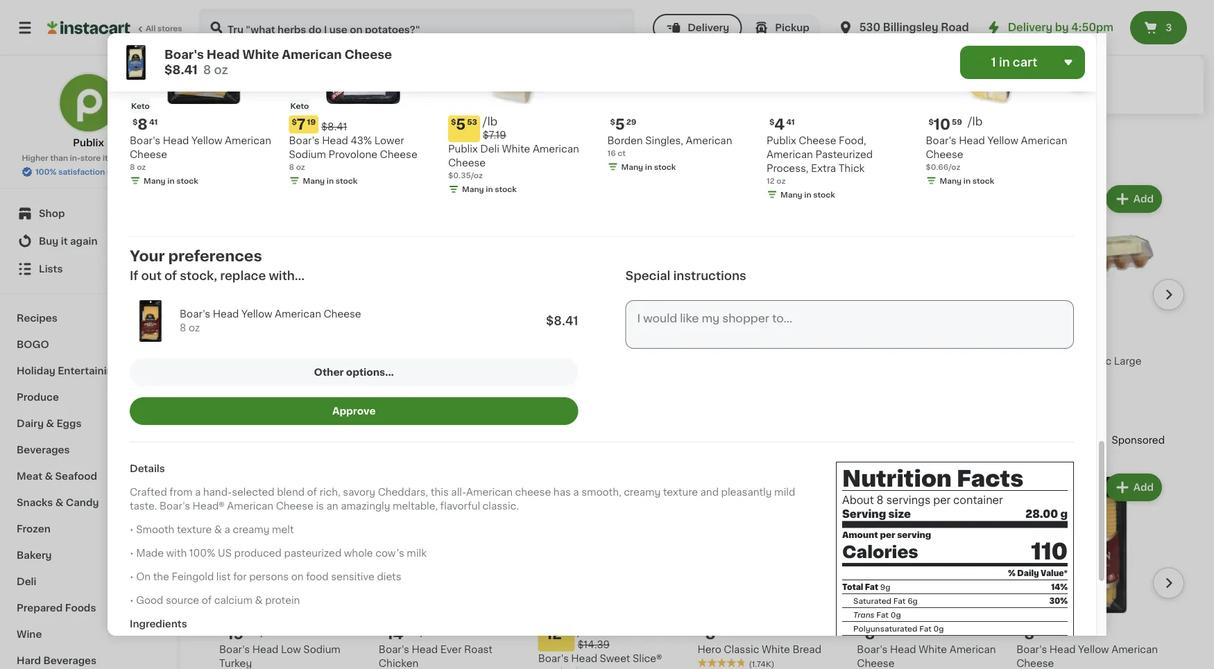 Task type: locate. For each thing, give the bounding box(es) containing it.
sodium inside boar's head 44% lower sodium provolone cheese $0.83/oz
[[219, 371, 256, 380]]

1 vertical spatial deli
[[17, 578, 36, 587]]

$14.59 per pound element
[[379, 625, 527, 644]]

deli down '$7.19'
[[481, 145, 500, 154]]

eggs down produce link
[[56, 419, 82, 429]]

& for dairy
[[46, 419, 54, 429]]

publix inside $ 5 53 /lb $7.19 publix deli white american cheese $0.35/oz
[[448, 145, 478, 154]]

$ left 93
[[1020, 339, 1025, 347]]

0 horizontal spatial turkey
[[219, 659, 252, 669]]

41 inside $ 4 41
[[787, 118, 795, 126]]

/lb inside $14.59 per pound "element"
[[421, 626, 436, 637]]

0 vertical spatial texture
[[663, 488, 698, 498]]

1 horizontal spatial a
[[225, 526, 230, 535]]

texture down head® at the bottom
[[177, 526, 212, 535]]

lower right the 43% on the left
[[375, 136, 404, 146]]

billingsley
[[883, 23, 939, 33]]

a right has
[[574, 488, 579, 498]]

head inside boar's head 43% lower sodium provolone cheese 8 oz
[[322, 136, 348, 146]]

keto right publix logo
[[131, 102, 150, 110]]

publix logo image
[[58, 72, 119, 133]]

1 horizontal spatial of
[[202, 596, 212, 606]]

& left candy
[[55, 498, 63, 508]]

1 up servings per container on the bottom
[[941, 483, 945, 493]]

trans
[[854, 612, 875, 619]]

0 vertical spatial 19
[[307, 118, 316, 126]]

0 vertical spatial creamy
[[624, 488, 661, 498]]

bogo
[[17, 340, 49, 350]]

%
[[1009, 570, 1016, 578]]

bakery
[[730, 357, 764, 367], [571, 357, 604, 367], [17, 551, 52, 561]]

many in stock down with
[[303, 177, 358, 185]]

5 left the 29
[[616, 118, 625, 132]]

0g up boar's head white american cheese
[[934, 626, 945, 633]]

honey
[[546, 65, 578, 75]]

0 vertical spatial per
[[934, 496, 951, 506]]

product group containing 12
[[538, 471, 687, 670]]

2 horizontal spatial keto
[[859, 612, 877, 620]]

2 greenwise from the left
[[1017, 357, 1071, 367]]

delivery for delivery
[[688, 23, 730, 33]]

add for boar's head sweet slice® smoked ham
[[655, 483, 676, 493]]

in
[[999, 57, 1010, 68], [645, 163, 653, 171], [168, 177, 175, 185], [327, 177, 334, 185], [964, 177, 971, 185], [486, 186, 493, 194], [805, 191, 812, 199], [257, 398, 264, 406], [417, 398, 424, 406]]

1 vertical spatial $8.41
[[321, 122, 347, 132]]

★★★★★
[[698, 659, 747, 669], [698, 659, 747, 669]]

bakery left plain
[[730, 357, 764, 367]]

publix down $ 4 41
[[767, 136, 797, 146]]

hero
[[698, 646, 722, 655]]

of up the is
[[307, 488, 317, 498]]

• for • good source of calcium & protein
[[130, 596, 134, 606]]

$ inside $ 7 19
[[292, 118, 297, 126]]

0 horizontal spatial 12
[[546, 627, 562, 642]]

in for publix cheese food, american pasteurized process, extra thick 12 oz
[[805, 191, 812, 199]]

publix cheese food, american pasteurized process, extra thick 12 oz
[[767, 136, 873, 185]]

1 vertical spatial ingredients
[[130, 620, 187, 630]]

increment quantity of boar's head white american cheese image
[[981, 480, 998, 496]]

1 horizontal spatial delivery
[[1008, 23, 1053, 33]]

many in stock down extra
[[781, 191, 836, 199]]

& right meat
[[45, 472, 53, 482]]

0 horizontal spatial ingredients
[[130, 620, 187, 630]]

& for snacks
[[55, 498, 63, 508]]

0 vertical spatial deli
[[481, 145, 500, 154]]

$0.83/oz
[[219, 384, 254, 392]]

2 vertical spatial $8.41
[[546, 316, 579, 328]]

$ inside $ 5 29
[[611, 118, 616, 126]]

bakery for plain
[[730, 357, 764, 367]]

• on the feingold list for persons on food sensitive diets
[[130, 573, 402, 583]]

fat for total
[[865, 584, 879, 592]]

0 horizontal spatial deli
[[17, 578, 36, 587]]

item carousel region
[[110, 0, 1094, 209], [219, 177, 1185, 427], [219, 466, 1185, 670]]

• left good on the bottom left of the page
[[130, 596, 134, 606]]

ct up servings per container on the bottom
[[948, 483, 958, 493]]

$ 8 41 down trans
[[860, 627, 885, 642]]

ingredients up breast on the top of page
[[546, 24, 603, 33]]

delivery by 4:50pm
[[1008, 23, 1114, 33]]

hard beverages link
[[8, 648, 169, 670]]

value*
[[1041, 570, 1068, 578]]

$ left 53
[[451, 118, 456, 126]]

texture left and
[[663, 488, 698, 498]]

0 horizontal spatial 5
[[456, 118, 466, 132]]

1 vertical spatial turkey
[[219, 659, 252, 669]]

delivery inside button
[[688, 23, 730, 33]]

container
[[954, 496, 1004, 506]]

sweet
[[600, 654, 631, 664]]

sodium up honey
[[546, 52, 583, 61]]

1 vertical spatial 19
[[564, 628, 572, 636]]

1 vertical spatial $0.66/oz
[[379, 384, 414, 392]]

$ inside the $ 14 06
[[860, 339, 865, 347]]

provolone for 44%
[[259, 371, 308, 380]]

100%
[[35, 168, 57, 176], [189, 549, 216, 559]]

prepared foods link
[[8, 596, 169, 622]]

hard beverages
[[17, 657, 97, 666]]

1 horizontal spatial $0.66/oz
[[926, 163, 961, 171]]

53
[[467, 118, 477, 126]]

of right out
[[164, 270, 177, 282]]

protein
[[265, 596, 300, 606]]

seafood
[[55, 472, 97, 482]]

1 vertical spatial beverages
[[43, 657, 97, 666]]

530 billingsley road button
[[838, 8, 969, 47]]

• left the on
[[130, 573, 134, 583]]

$ 5 29
[[611, 118, 637, 132]]

lower inside boar's head 44% lower sodium provolone cheese $0.83/oz
[[305, 357, 335, 367]]

product group
[[219, 183, 368, 410], [379, 183, 527, 410], [698, 183, 846, 394], [858, 183, 1006, 407], [1017, 183, 1165, 410], [219, 471, 368, 670], [379, 471, 527, 670], [538, 471, 687, 670], [698, 471, 846, 670], [858, 471, 1006, 670], [1017, 471, 1165, 670]]

creamy right smooth, in the bottom of the page
[[624, 488, 661, 498]]

$ up "smoked"
[[541, 628, 546, 636]]

0 horizontal spatial 1
[[941, 483, 945, 493]]

0 horizontal spatial greenwise
[[858, 357, 911, 367]]

bakery inside publix bakery plain sliced bagels
[[730, 357, 764, 367]]

1 horizontal spatial creamy
[[624, 488, 661, 498]]

creamy inside crafted from a hand-selected blend of rich, savory cheddars, this all-american cheese has a smooth, creamy texture and pleasantly mild taste. boar's head® american cheese is an amazingly meltable, flavorful classic.
[[624, 488, 661, 498]]

stock for boar's head yellow american cheese 8 oz
[[176, 177, 198, 185]]

0 vertical spatial 12
[[767, 177, 775, 185]]

0 vertical spatial 100%
[[35, 168, 57, 176]]

1 vertical spatial 100%
[[189, 549, 216, 559]]

41
[[149, 118, 158, 126], [787, 118, 795, 126], [877, 628, 885, 636]]

the
[[153, 573, 169, 583]]

$5.53 per pound original price: $7.19 element
[[448, 116, 597, 143]]

1 horizontal spatial eggs
[[1050, 371, 1075, 380]]

provolone inside boar's head 44% lower sodium provolone cheese $0.83/oz
[[259, 371, 308, 380]]

stock for boar's head 43% lower sodium provolone cheese 8 oz
[[336, 177, 358, 185]]

head inside boar's head 44% lower sodium provolone cheese $0.83/oz
[[252, 357, 279, 367]]

0 vertical spatial 0g
[[891, 612, 902, 619]]

many down bought
[[303, 177, 325, 185]]

serving size
[[843, 510, 911, 520]]

$8.41 up $4.41 element
[[546, 316, 579, 328]]

2 horizontal spatial bakery
[[730, 357, 764, 367]]

delivery up than
[[688, 23, 730, 33]]

publix bakery hoagie rolls button
[[538, 183, 687, 380]]

0 horizontal spatial 0g
[[891, 612, 902, 619]]

1 horizontal spatial 19
[[564, 628, 572, 636]]

$ left 59
[[929, 118, 934, 126]]

30%
[[1050, 598, 1068, 606]]

0 horizontal spatial provolone
[[259, 371, 308, 380]]

1 vertical spatial creamy
[[233, 526, 270, 535]]

keto
[[131, 102, 150, 110], [291, 102, 309, 110], [859, 612, 877, 620]]

3 • from the top
[[130, 573, 134, 583]]

14 left 06 on the bottom
[[865, 338, 882, 353]]

ct right "16"
[[618, 150, 626, 157]]

1 horizontal spatial 12
[[767, 177, 775, 185]]

1 horizontal spatial deli
[[481, 145, 500, 154]]

5 left 53
[[456, 118, 466, 132]]

fat for saturated
[[894, 598, 906, 606]]

fat up "polyunsaturated"
[[877, 612, 889, 619]]

$0.66/oz inside boar's head white american cheese $0.66/oz
[[379, 384, 414, 392]]

$0.66/oz for white
[[379, 384, 414, 392]]

head inside 8 boar's head yellow american cheese
[[1050, 646, 1076, 655]]

many for publix cheese food, american pasteurized process, extra thick 12 oz
[[781, 191, 803, 199]]

a up us
[[225, 526, 230, 535]]

12 up "smoked"
[[546, 627, 562, 642]]

head®
[[193, 502, 225, 512]]

selected
[[232, 488, 275, 498]]

deli up prepared
[[17, 578, 36, 587]]

american inside borden singles, american 16 ct
[[686, 136, 733, 146]]

boar's inside crafted from a hand-selected blend of rich, savory cheddars, this all-american cheese has a smooth, creamy texture and pleasantly mild taste. boar's head® american cheese is an amazingly meltable, flavorful classic.
[[160, 502, 190, 512]]

less up "coated"
[[693, 38, 715, 47]]

per for amount
[[881, 532, 896, 540]]

& right dairy
[[46, 419, 54, 429]]

read
[[546, 93, 572, 103]]

publix up the $0.35/oz
[[448, 145, 478, 154]]

1 vertical spatial lower
[[305, 357, 335, 367]]

sodium down $ 7 19
[[289, 150, 326, 160]]

19 inside '$ 12 19 /lb $14.39 boar's head sweet slice® smoked ham'
[[564, 628, 572, 636]]

many in stock for publix cheese food, american pasteurized process, extra thick 12 oz
[[781, 191, 836, 199]]

all stores link
[[47, 8, 183, 47]]

publix up higher than in-store item prices link
[[73, 138, 104, 148]]

many for $ 5 53 /lb $7.19 publix deli white american cheese $0.35/oz
[[462, 186, 484, 194]]

extractives
[[678, 79, 732, 89]]

your preferences
[[130, 250, 262, 264]]

prices
[[122, 154, 147, 162]]

$0.66/oz down options... at bottom
[[379, 384, 414, 392]]

white for boar's head white american cheese $8.41 8 oz
[[243, 49, 279, 61]]

greenwise for greenwise organic large brown eggs
[[1017, 357, 1071, 367]]

1 horizontal spatial ingredients
[[546, 24, 603, 33]]

& up us
[[214, 526, 222, 535]]

/lb inside the $10.59 per pound element
[[968, 117, 983, 128]]

1 horizontal spatial $8.41
[[321, 122, 347, 132]]

0 horizontal spatial 19
[[307, 118, 316, 126]]

$8.41 inside $7.19 original price: $8.41 'element'
[[321, 122, 347, 132]]

12 inside '$ 12 19 /lb $14.39 boar's head sweet slice® smoked ham'
[[546, 627, 562, 642]]

/lb up boar's head ever roast chicken
[[421, 626, 436, 637]]

• good source of calcium & protein
[[130, 596, 300, 606]]

from
[[170, 488, 193, 498]]

saturated
[[854, 598, 892, 606]]

$
[[133, 118, 138, 126], [292, 118, 297, 126], [451, 118, 456, 126], [611, 118, 616, 126], [770, 118, 775, 126], [929, 118, 934, 126], [701, 339, 706, 347], [860, 339, 865, 347], [1020, 339, 1025, 347], [541, 628, 546, 636], [860, 628, 865, 636]]

8 inside 8 boar's head yellow american cheese
[[1025, 627, 1035, 642]]

hard
[[17, 657, 41, 666]]

boar's head yellow american cheese image
[[130, 301, 171, 343]]

0 vertical spatial eggs
[[1050, 371, 1075, 380]]

lower up other
[[305, 357, 335, 367]]

1 • from the top
[[130, 526, 134, 535]]

delivery left by
[[1008, 23, 1053, 33]]

14 inside "element"
[[387, 627, 404, 642]]

& for meat
[[45, 472, 53, 482]]

picked
[[219, 434, 272, 448]]

1 vertical spatial provolone
[[259, 371, 308, 380]]

instacart logo image
[[47, 19, 131, 36]]

0 horizontal spatial of
[[164, 270, 177, 282]]

per for servings
[[934, 496, 951, 506]]

12 down process,
[[767, 177, 775, 185]]

holiday entertaining
[[17, 367, 119, 376]]

many in stock for boar's head yellow american cheese $0.66/oz
[[940, 177, 995, 185]]

oz inside boar's head 43% lower sodium provolone cheese 8 oz
[[296, 163, 305, 171]]

0 horizontal spatial texture
[[177, 526, 212, 535]]

1 horizontal spatial 41
[[787, 118, 795, 126]]

1 greenwise from the left
[[858, 357, 911, 367]]

1 horizontal spatial provolone
[[329, 150, 378, 160]]

item carousel region containing 2
[[219, 177, 1185, 427]]

$ inside $ 2 87
[[701, 339, 706, 347]]

19 up "smoked"
[[564, 628, 572, 636]]

add button
[[470, 187, 523, 212], [789, 187, 842, 212], [1108, 187, 1161, 212], [310, 476, 364, 501], [470, 476, 523, 501], [629, 476, 683, 501], [1108, 476, 1161, 501]]

bakery down frozen
[[17, 551, 52, 561]]

american inside publix cheese food, american pasteurized process, extra thick 12 oz
[[767, 150, 813, 160]]

1 horizontal spatial 14
[[865, 338, 882, 353]]

mild
[[775, 488, 796, 498]]

greenwise up brown
[[1017, 357, 1071, 367]]

wine
[[17, 630, 42, 640]]

provolone inside boar's head 43% lower sodium provolone cheese 8 oz
[[329, 150, 378, 160]]

$ left 06 on the bottom
[[860, 339, 865, 347]]

snacks & candy
[[17, 498, 99, 508]]

8 hero classic white bread
[[698, 627, 822, 655]]

provolone for 43%
[[329, 150, 378, 160]]

1 horizontal spatial keto
[[291, 102, 309, 110]]

head inside boar's head ever roast chicken
[[412, 646, 438, 655]]

bakery inside button
[[571, 357, 604, 367]]

produced
[[234, 549, 282, 559]]

1 vertical spatial 1
[[941, 483, 945, 493]]

$0.66/oz down 10
[[926, 163, 961, 171]]

per
[[934, 496, 951, 506], [881, 532, 896, 540]]

boar's inside boar's head 43% lower sodium provolone cheese 8 oz
[[289, 136, 320, 146]]

1 horizontal spatial ct
[[948, 483, 958, 493]]

1 vertical spatial 12
[[546, 627, 562, 642]]

(est.)
[[930, 337, 960, 348]]

8 boar's head yellow american cheese
[[1017, 627, 1159, 669]]

1 vertical spatial $ 8 41
[[860, 627, 885, 642]]

head inside the boar's head low sodium turkey
[[252, 646, 279, 655]]

boar's inside the boar's head low sodium turkey
[[219, 646, 250, 655]]

oz inside publix cheese food, american pasteurized process, extra thick 12 oz
[[777, 177, 786, 185]]

polyunsaturated
[[854, 626, 918, 633]]

milk
[[407, 549, 427, 559]]

bakery link
[[8, 543, 169, 569]]

$15.99 per pound element
[[219, 625, 368, 643]]

publix down $4.41 element
[[538, 357, 568, 367]]

0 horizontal spatial $ 8 41
[[133, 118, 158, 132]]

100% down "higher"
[[35, 168, 57, 176]]

0 vertical spatial provolone
[[329, 150, 378, 160]]

publix for publix
[[73, 138, 104, 148]]

publix inside publix cheese food, american pasteurized process, extra thick 12 oz
[[767, 136, 797, 146]]

bakery for hoagie
[[571, 357, 604, 367]]

1 inside field
[[992, 57, 997, 68]]

many
[[622, 163, 644, 171], [144, 177, 166, 185], [303, 177, 325, 185], [940, 177, 962, 185], [462, 186, 484, 194], [781, 191, 803, 199], [233, 398, 255, 406], [393, 398, 415, 406]]

is
[[316, 502, 324, 512]]

0 horizontal spatial less
[[560, 79, 583, 89]]

stock for boar's head yellow american cheese $0.66/oz
[[973, 177, 995, 185]]

sodium inside boar's head 43% lower sodium provolone cheese 8 oz
[[289, 150, 326, 160]]

boar's inside the boar's head white american cheese $8.41 8 oz
[[165, 49, 204, 61]]

• left made
[[130, 549, 134, 559]]

a right from
[[195, 488, 201, 498]]

add button for boar's head yellow american cheese
[[1108, 476, 1161, 501]]

than
[[718, 38, 742, 47]]

fat left 6g
[[894, 598, 906, 606]]

$ 7 19
[[292, 118, 316, 132]]

0 vertical spatial ingredients
[[546, 24, 603, 33]]

white inside boar's head white american cheese $0.66/oz
[[441, 357, 469, 367]]

in for boar's head yellow american cheese 8 oz
[[168, 177, 175, 185]]

of right source
[[202, 596, 212, 606]]

cheese inside boar's head white american cheese $0.66/oz
[[379, 371, 417, 380]]

1 horizontal spatial turkey
[[546, 38, 579, 47]]

0 horizontal spatial 14
[[387, 627, 404, 642]]

• left smooth on the bottom of page
[[130, 526, 134, 535]]

publix for publix bakery plain sliced bagels
[[698, 357, 728, 367]]

sodium up "$0.83/oz"
[[219, 371, 256, 380]]

14 up 'chicken'
[[387, 627, 404, 642]]

0 horizontal spatial delivery
[[688, 23, 730, 33]]

yellow
[[192, 136, 222, 146], [988, 136, 1019, 146], [242, 310, 272, 320], [1079, 646, 1110, 655]]

publix inside button
[[538, 357, 568, 367]]

head inside boar's head yellow american cheese $0.66/oz
[[959, 136, 986, 146]]

yellow inside 8 boar's head yellow american cheese
[[1079, 646, 1110, 655]]

• for • on the feingold list for persons on food sensitive diets
[[130, 573, 134, 583]]

stores
[[158, 25, 182, 32]]

4 • from the top
[[130, 596, 134, 606]]

1 horizontal spatial 5
[[616, 118, 625, 132]]

1 horizontal spatial less
[[693, 38, 715, 47]]

2 • from the top
[[130, 549, 134, 559]]

1 vertical spatial eggs
[[56, 419, 82, 429]]

trans fat 0g polyunsaturated fat 0g
[[854, 612, 945, 633]]

1 vertical spatial per
[[881, 532, 896, 540]]

stock for $ 5 53 /lb $7.19 publix deli white american cheese $0.35/oz
[[495, 186, 517, 194]]

/lb right 59
[[968, 117, 983, 128]]

0 horizontal spatial $8.41
[[165, 64, 198, 76]]

of down paprika,spices
[[735, 79, 747, 89]]

cheese inside crafted from a hand-selected blend of rich, savory cheddars, this all-american cheese has a smooth, creamy texture and pleasantly mild taste. boar's head® american cheese is an amazingly meltable, flavorful classic.
[[276, 502, 314, 512]]

provolone down the 43% on the left
[[329, 150, 378, 160]]

0 vertical spatial $0.66/oz
[[926, 163, 961, 171]]

many down process,
[[781, 191, 803, 199]]

per down '1 ct'
[[934, 496, 951, 506]]

None search field
[[199, 8, 635, 47]]

0 horizontal spatial creamy
[[233, 526, 270, 535]]

many in stock down boar's head yellow american cheese $0.66/oz
[[940, 177, 995, 185]]

cheese inside 8 boar's head yellow american cheese
[[1017, 659, 1055, 669]]

1 vertical spatial of
[[307, 488, 317, 498]]

15
[[227, 627, 243, 642]]

0g down saturated fat 6g
[[891, 612, 902, 619]]

1 horizontal spatial bakery
[[571, 357, 604, 367]]

head inside boar's head white american cheese
[[891, 646, 917, 655]]

2%
[[832, 65, 847, 75]]

ingredients down good on the bottom left of the page
[[130, 620, 187, 630]]

less up read more button
[[560, 79, 583, 89]]

/lb up the boar's head low sodium turkey
[[261, 626, 276, 637]]

in for boar's head 43% lower sodium provolone cheese 8 oz
[[327, 177, 334, 185]]

0 vertical spatial $8.41
[[165, 64, 198, 76]]

0 horizontal spatial per
[[881, 532, 896, 540]]

all-
[[451, 488, 467, 498]]

buy
[[39, 237, 59, 246]]

/lb up '$7.19'
[[483, 117, 498, 128]]

19 inside $ 7 19
[[307, 118, 316, 126]]

2 horizontal spatial 5
[[1025, 338, 1035, 353]]

$12.19 per pound original price: $14.39 element
[[538, 625, 687, 652]]

beverages down wine link
[[43, 657, 97, 666]]

19 right 7
[[307, 118, 316, 126]]

0 vertical spatial $ 8 41
[[133, 118, 158, 132]]

plain
[[766, 357, 790, 367]]

1 in cart field
[[961, 46, 1086, 79]]

an
[[327, 502, 338, 512]]

0 vertical spatial ct
[[618, 150, 626, 157]]

keto down saturated
[[859, 612, 877, 620]]

0 horizontal spatial lower
[[305, 357, 335, 367]]

5 inside $ 5 53 /lb $7.19 publix deli white american cheese $0.35/oz
[[456, 118, 466, 132]]

$ 8 41 up prices
[[133, 118, 158, 132]]

• for • smooth texture & a creamy melt
[[130, 526, 134, 535]]

frozen
[[17, 525, 51, 534]]

1 horizontal spatial per
[[934, 496, 951, 506]]

hand-
[[203, 488, 232, 498]]

cheese
[[345, 49, 392, 61], [799, 136, 837, 146], [130, 150, 167, 160], [380, 150, 418, 160], [926, 150, 964, 160], [448, 159, 486, 168], [324, 310, 361, 320], [310, 371, 348, 380], [379, 371, 417, 380], [276, 502, 314, 512], [858, 659, 895, 669], [1017, 659, 1055, 669]]

0 horizontal spatial 41
[[149, 118, 158, 126]]

head inside boar's head white american cheese $0.66/oz
[[412, 357, 438, 367]]

servings
[[887, 496, 931, 506]]

publix up bagels
[[698, 357, 728, 367]]

head inside the boar's head white american cheese $8.41 8 oz
[[207, 49, 240, 61]]

item carousel region containing 15
[[219, 466, 1185, 670]]

many for borden singles, american 16 ct
[[622, 163, 644, 171]]

eggs inside greenwise organic large brown eggs
[[1050, 371, 1075, 380]]

turkey down 15 on the left of the page
[[219, 659, 252, 669]]

2 vertical spatial of
[[202, 596, 212, 606]]

american inside the boar's head white american cheese $8.41 8 oz
[[282, 49, 342, 61]]

meat & seafood link
[[8, 464, 169, 490]]

turkey up honey
[[546, 38, 579, 47]]

0 horizontal spatial 100%
[[35, 168, 57, 176]]

american inside boar's head yellow american cheese $0.66/oz
[[1022, 136, 1068, 146]]

many in stock for boar's head 43% lower sodium provolone cheese 8 oz
[[303, 177, 358, 185]]

greenwise inside greenwise organic large brown eggs
[[1017, 357, 1071, 367]]

paprika
[[749, 79, 785, 89]]

cheese inside boar's head yellow american cheese $0.66/oz
[[926, 150, 964, 160]]

lower inside boar's head 43% lower sodium provolone cheese 8 oz
[[375, 136, 404, 146]]

1 vertical spatial 0g
[[934, 626, 945, 633]]

greenwise down the $ 14 06
[[858, 357, 911, 367]]

$ inside $ 10 59
[[929, 118, 934, 126]]

beverages down dairy & eggs
[[17, 446, 70, 455]]

$0.66/oz inside boar's head yellow american cheese $0.66/oz
[[926, 163, 961, 171]]

5 inside product "group"
[[1025, 338, 1035, 353]]

many down guarantee
[[144, 177, 166, 185]]

0 horizontal spatial eggs
[[56, 419, 82, 429]]

boar's inside boar's head white american cheese
[[858, 646, 888, 655]]

0 vertical spatial 1
[[992, 57, 997, 68]]

0 horizontal spatial keto
[[131, 102, 150, 110]]

creamy up the produced
[[233, 526, 270, 535]]

many down borden
[[622, 163, 644, 171]]

$4.41 element
[[538, 337, 687, 355]]

0 vertical spatial lower
[[375, 136, 404, 146]]

1 horizontal spatial $ 8 41
[[860, 627, 885, 642]]

8 inside boar's head 43% lower sodium provolone cheese 8 oz
[[289, 163, 294, 171]]

keto down $15.99 /lb 0.61 lb
[[291, 102, 309, 110]]

bakery down $4.41 element
[[571, 357, 604, 367]]

per up calories
[[881, 532, 896, 540]]

cheese inside publix cheese food, american pasteurized process, extra thick 12 oz
[[799, 136, 837, 146]]

boar's inside boar's head ever roast chicken
[[379, 646, 409, 655]]

borden
[[608, 136, 643, 146]]

on
[[291, 573, 304, 583]]

$ left the 29
[[611, 118, 616, 126]]

(1.74k)
[[749, 661, 775, 668]]

publix inside publix bakery plain sliced bagels
[[698, 357, 728, 367]]

all
[[146, 25, 156, 32]]

add button for publix bakery plain sliced bagels
[[789, 187, 842, 212]]

many in stock down prices
[[144, 177, 198, 185]]

ct
[[618, 150, 626, 157], [948, 483, 958, 493]]

cheese inside $ 5 53 /lb $7.19 publix deli white american cheese $0.35/oz
[[448, 159, 486, 168]]



Task type: vqa. For each thing, say whether or not it's contained in the screenshot.
2.5 mi
no



Task type: describe. For each thing, give the bounding box(es) containing it.
american inside 8 boar's head yellow american cheese
[[1112, 646, 1159, 655]]

persons
[[249, 573, 289, 583]]

lists
[[39, 264, 63, 274]]

100% satisfaction guarantee button
[[22, 164, 155, 178]]

• for • made with 100% us produced pasteurized whole cow's milk
[[130, 549, 134, 559]]

delivery for delivery by 4:50pm
[[1008, 23, 1053, 33]]

product group containing boar's head 44% lower sodium provolone cheese
[[219, 183, 368, 410]]

$ 10 59
[[929, 118, 963, 132]]

2 horizontal spatial of
[[768, 38, 781, 47]]

total
[[843, 584, 864, 592]]

sea
[[802, 52, 820, 61]]

0 horizontal spatial bakery
[[17, 551, 52, 561]]

often bought with
[[219, 145, 363, 159]]

white for boar's head white american cheese $0.66/oz
[[441, 357, 469, 367]]

12 inside publix cheese food, american pasteurized process, extra thick 12 oz
[[767, 177, 775, 185]]

many in stock for borden singles, american 16 ct
[[622, 163, 676, 171]]

$ inside '$ 12 19 /lb $14.39 boar's head sweet slice® smoked ham'
[[541, 628, 546, 636]]

100% inside button
[[35, 168, 57, 176]]

$ inside $ 5 53 /lb $7.19 publix deli white american cheese $0.35/oz
[[451, 118, 456, 126]]

publix for publix bakery hoagie rolls
[[538, 357, 568, 367]]

add button for boar's head ever roast chicken
[[470, 476, 523, 501]]

% daily value*
[[1009, 570, 1068, 578]]

add for publix bakery plain sliced bagels
[[815, 194, 835, 204]]

often
[[219, 145, 264, 159]]

0 horizontal spatial of
[[586, 79, 598, 89]]

add button for boar's head sweet slice® smoked ham
[[629, 476, 683, 501]]

$8.41 inside the boar's head white american cheese $8.41 8 oz
[[165, 64, 198, 76]]

nutrition
[[843, 469, 952, 491]]

many in stock down "$0.83/oz"
[[233, 398, 288, 406]]

american inside $ 5 53 /lb $7.19 publix deli white american cheese $0.35/oz
[[533, 145, 579, 154]]

white inside $ 5 53 /lb $7.19 publix deli white american cheese $0.35/oz
[[502, 145, 531, 154]]

natural
[[600, 79, 636, 89]]

lower for 43%
[[375, 136, 404, 146]]

greenwise organic large brown eggs
[[1017, 357, 1142, 380]]

19 for 12
[[564, 628, 572, 636]]

stock for borden singles, american 16 ct
[[654, 163, 676, 171]]

has
[[554, 488, 571, 498]]

$ 8 41 for boar's head white american cheese
[[860, 627, 885, 642]]

keto for boar's head white american cheese
[[859, 612, 877, 620]]

about 8
[[843, 496, 884, 506]]

59
[[952, 118, 963, 126]]

dairy & eggs link
[[8, 411, 169, 437]]

1 for 1 in cart
[[992, 57, 997, 68]]

coated
[[689, 52, 725, 61]]

nsored
[[1132, 436, 1165, 446]]

oz inside the boar's head white american cheese $8.41 8 oz
[[214, 64, 228, 76]]

honey)
[[688, 65, 724, 75]]

boar's head yellow american cheese $0.66/oz
[[926, 136, 1068, 171]]

19 for 7
[[307, 118, 316, 126]]

1 for 1 ct
[[941, 483, 945, 493]]

1 vertical spatial ct
[[948, 483, 958, 493]]

contains
[[646, 38, 690, 47]]

foods
[[65, 604, 96, 614]]

american inside boar's head white american cheese
[[950, 646, 997, 655]]

many for boar's head yellow american cheese 8 oz
[[144, 177, 166, 185]]

if out of stock, replace with...
[[130, 270, 305, 282]]

boar's head ever roast chicken
[[379, 646, 493, 669]]

spo
[[1112, 436, 1132, 446]]

item carousel region containing 8
[[110, 0, 1094, 209]]

many in stock down boar's head white american cheese $0.66/oz
[[393, 398, 448, 406]]

$ 8 41 for boar's head yellow american cheese
[[133, 118, 158, 132]]

many down "$0.83/oz"
[[233, 398, 255, 406]]

sodium inside turkey breast water contains less than 1.5% of salt,sugar, sodium phosphate,dextrose, coated with: dextrose sea salt honey solids (refinery syrup honey) paprika,spices onion 2% or less of natural flavors, extractives of paprika and turmeric.
[[546, 52, 583, 61]]

4:50pm
[[1072, 23, 1114, 33]]

fat up boar's head white american cheese
[[920, 626, 932, 633]]

chicken
[[379, 659, 419, 669]]

fat for trans
[[877, 612, 889, 619]]

ever
[[441, 646, 462, 655]]

publix bakery hoagie rolls
[[538, 357, 668, 367]]

0 vertical spatial boar's head yellow american cheese 8 oz
[[130, 136, 271, 171]]

pasteurized
[[284, 549, 342, 559]]

$ 14 06
[[860, 338, 894, 353]]

$10.59 per pound element
[[926, 116, 1075, 134]]

white inside 8 hero classic white bread
[[762, 646, 791, 655]]

produce
[[17, 393, 59, 403]]

paprika,spices
[[727, 65, 797, 75]]

source
[[166, 596, 199, 606]]

41 for publix
[[787, 118, 795, 126]]

41 for boar's
[[149, 118, 158, 126]]

/lb inside '$ 12 19 /lb $14.39 boar's head sweet slice® smoked ham'
[[578, 626, 593, 637]]

8 inside 8 hero classic white bread
[[706, 627, 716, 642]]

in for borden singles, american 16 ct
[[645, 163, 653, 171]]

$7.19 original price: $8.41 element
[[289, 116, 437, 134]]

$ up prices
[[133, 118, 138, 126]]

american inside boar's head white american cheese $0.66/oz
[[471, 357, 518, 367]]

higher than in-store item prices link
[[22, 153, 155, 164]]

boar's head low sodium turkey
[[219, 646, 341, 669]]

deli inside $ 5 53 /lb $7.19 publix deli white american cheese $0.35/oz
[[481, 145, 500, 154]]

in for $ 5 53 /lb $7.19 publix deli white american cheese $0.35/oz
[[486, 186, 493, 194]]

/lb inside $15.99 per pound element
[[261, 626, 276, 637]]

out
[[141, 270, 162, 282]]

add for $0.66/oz
[[496, 194, 516, 204]]

produce link
[[8, 385, 169, 411]]

meat & seafood
[[17, 472, 97, 482]]

1 ct
[[941, 483, 958, 493]]

recipes link
[[8, 305, 169, 332]]

add for greenwise organic large brown eggs
[[1134, 194, 1154, 204]]

cart
[[1013, 57, 1038, 68]]

sodium inside the boar's head low sodium turkey
[[304, 646, 341, 655]]

lists link
[[8, 255, 169, 283]]

many down options... at bottom
[[393, 398, 415, 406]]

us
[[218, 549, 232, 559]]

phosphate,dextrose,
[[585, 52, 686, 61]]

boar's inside boar's head white american cheese $0.66/oz
[[379, 357, 409, 367]]

whole
[[344, 549, 373, 559]]

/lb inside $ 5 53 /lb $7.19 publix deli white american cheese $0.35/oz
[[483, 117, 498, 128]]

0 horizontal spatial a
[[195, 488, 201, 498]]

service type group
[[653, 14, 821, 42]]

6g
[[908, 598, 918, 606]]

with
[[327, 145, 363, 159]]

product group containing add
[[379, 183, 527, 410]]

each (est.)
[[900, 337, 960, 348]]

picked for you
[[219, 434, 333, 448]]

ct inside borden singles, american 16 ct
[[618, 150, 626, 157]]

add for boar's head yellow american cheese
[[1134, 483, 1154, 493]]

greenwise for greenwise lean ground beef
[[858, 357, 911, 367]]

many in stock for boar's head yellow american cheese 8 oz
[[144, 177, 198, 185]]

stock for publix cheese food, american pasteurized process, extra thick 12 oz
[[814, 191, 836, 199]]

$ inside the $ 5 93
[[1020, 339, 1025, 347]]

amazingly
[[341, 502, 390, 512]]

turkey inside turkey breast water contains less than 1.5% of salt,sugar, sodium phosphate,dextrose, coated with: dextrose sea salt honey solids (refinery syrup honey) paprika,spices onion 2% or less of natural flavors, extractives of paprika and turmeric.
[[546, 38, 579, 47]]

with...
[[269, 270, 305, 282]]

boar's inside boar's head 44% lower sodium provolone cheese $0.83/oz
[[219, 357, 250, 367]]

boar's inside '$ 12 19 /lb $14.39 boar's head sweet slice® smoked ham'
[[538, 654, 569, 664]]

14%
[[1052, 584, 1068, 592]]

1 horizontal spatial 0g
[[934, 626, 945, 633]]

brown
[[1017, 371, 1048, 380]]

feingold
[[172, 573, 214, 583]]

size
[[889, 510, 911, 520]]

$ 4 41
[[770, 118, 795, 132]]

add button for boar's head low sodium turkey
[[310, 476, 364, 501]]

2 horizontal spatial $8.41
[[546, 316, 579, 328]]

turmeric.
[[546, 93, 591, 103]]

$14.06 each (estimated) element
[[858, 337, 1006, 355]]

savory
[[343, 488, 376, 498]]

• smooth texture & a creamy melt
[[130, 526, 294, 535]]

$ inside $ 4 41
[[770, 118, 775, 126]]

boar's inside boar's head yellow american cheese $0.66/oz
[[926, 136, 957, 146]]

borden singles, american 16 ct
[[608, 136, 733, 157]]

turkey inside the boar's head low sodium turkey
[[219, 659, 252, 669]]

cheese inside boar's head white american cheese
[[858, 659, 895, 669]]

5 for greenwise organic large brown eggs
[[1025, 338, 1035, 353]]

road
[[941, 23, 969, 33]]

dairy
[[17, 419, 44, 429]]

0 vertical spatial less
[[693, 38, 715, 47]]

product group containing 5
[[1017, 183, 1165, 410]]

many for boar's head yellow american cheese $0.66/oz
[[940, 177, 962, 185]]

add button for $0.66/oz
[[470, 187, 523, 212]]

head inside '$ 12 19 /lb $14.39 boar's head sweet slice® smoked ham'
[[572, 654, 598, 664]]

ingredients inside ingredients "button"
[[546, 24, 603, 33]]

add for boar's head low sodium turkey
[[336, 483, 357, 493]]

cheese inside boar's head 44% lower sodium provolone cheese $0.83/oz
[[310, 371, 348, 380]]

5 for borden singles, american
[[616, 118, 625, 132]]

many in stock for $ 5 53 /lb $7.19 publix deli white american cheese $0.35/oz
[[462, 186, 517, 194]]

/lb left 0.61
[[281, 86, 298, 98]]

$0.66/oz for yellow
[[926, 163, 961, 171]]

shop
[[39, 209, 65, 219]]

breast
[[581, 38, 613, 47]]

$ down trans
[[860, 628, 865, 636]]

you
[[304, 434, 333, 448]]

roast
[[464, 646, 493, 655]]

product group containing 15
[[219, 471, 368, 670]]

frozen link
[[8, 516, 169, 543]]

1 vertical spatial boar's head yellow american cheese 8 oz
[[180, 310, 361, 334]]

cheese inside the boar's head white american cheese $8.41 8 oz
[[345, 49, 392, 61]]

melt
[[272, 526, 294, 535]]

0 vertical spatial of
[[164, 270, 177, 282]]

I would like my shopper to... text field
[[626, 301, 1075, 350]]

93
[[1036, 339, 1046, 347]]

keto for boar's head 43% lower sodium provolone cheese
[[291, 102, 309, 110]]

remove boar's head white american cheese image
[[902, 480, 918, 496]]

0 vertical spatial beverages
[[17, 446, 70, 455]]

1 horizontal spatial of
[[735, 79, 747, 89]]

preferences
[[168, 250, 262, 264]]

boar's inside 8 boar's head yellow american cheese
[[1017, 646, 1048, 655]]

& left protein
[[255, 596, 263, 606]]

prepared
[[17, 604, 63, 614]]

texture inside crafted from a hand-selected blend of rich, savory cheddars, this all-american cheese has a smooth, creamy texture and pleasantly mild taste. boar's head® american cheese is an amazingly meltable, flavorful classic.
[[663, 488, 698, 498]]

cheese inside boar's head 43% lower sodium provolone cheese 8 oz
[[380, 150, 418, 160]]

sliced
[[793, 357, 823, 367]]

many for boar's head 43% lower sodium provolone cheese 8 oz
[[303, 177, 325, 185]]

stock,
[[180, 270, 217, 282]]

lb
[[331, 86, 342, 98]]

publix for publix cheese food, american pasteurized process, extra thick 12 oz
[[767, 136, 797, 146]]

delivery by 4:50pm link
[[986, 19, 1114, 36]]

sensitive
[[331, 573, 375, 583]]

$7.19
[[483, 131, 507, 140]]

2 horizontal spatial 41
[[877, 628, 885, 636]]

of inside crafted from a hand-selected blend of rich, savory cheddars, this all-american cheese has a smooth, creamy texture and pleasantly mild taste. boar's head® american cheese is an amazingly meltable, flavorful classic.
[[307, 488, 317, 498]]

guarantee
[[107, 168, 147, 176]]

replace
[[220, 270, 266, 282]]

1 horizontal spatial 100%
[[189, 549, 216, 559]]

add button for greenwise organic large brown eggs
[[1108, 187, 1161, 212]]

boar's head 44% lower sodium provolone cheese $0.83/oz
[[219, 357, 348, 392]]

it
[[61, 237, 68, 246]]

by
[[1056, 23, 1069, 33]]

and
[[701, 488, 719, 498]]

2 horizontal spatial a
[[574, 488, 579, 498]]

other options...
[[314, 368, 394, 378]]

list
[[216, 573, 231, 583]]

8 inside the boar's head white american cheese $8.41 8 oz
[[203, 64, 211, 76]]

white for boar's head white american cheese
[[919, 646, 948, 655]]

lower for 44%
[[305, 357, 335, 367]]

1 in cart
[[992, 57, 1038, 68]]

in inside field
[[999, 57, 1010, 68]]

in for boar's head yellow american cheese $0.66/oz
[[964, 177, 971, 185]]

bogo link
[[8, 332, 169, 358]]

product group containing 2
[[698, 183, 846, 394]]

bagels
[[698, 371, 731, 380]]

add for boar's head ever roast chicken
[[496, 483, 516, 493]]

candy
[[66, 498, 99, 508]]

$15.99
[[237, 86, 278, 98]]

yellow inside boar's head yellow american cheese $0.66/oz
[[988, 136, 1019, 146]]

keto for boar's head yellow american cheese
[[131, 102, 150, 110]]



